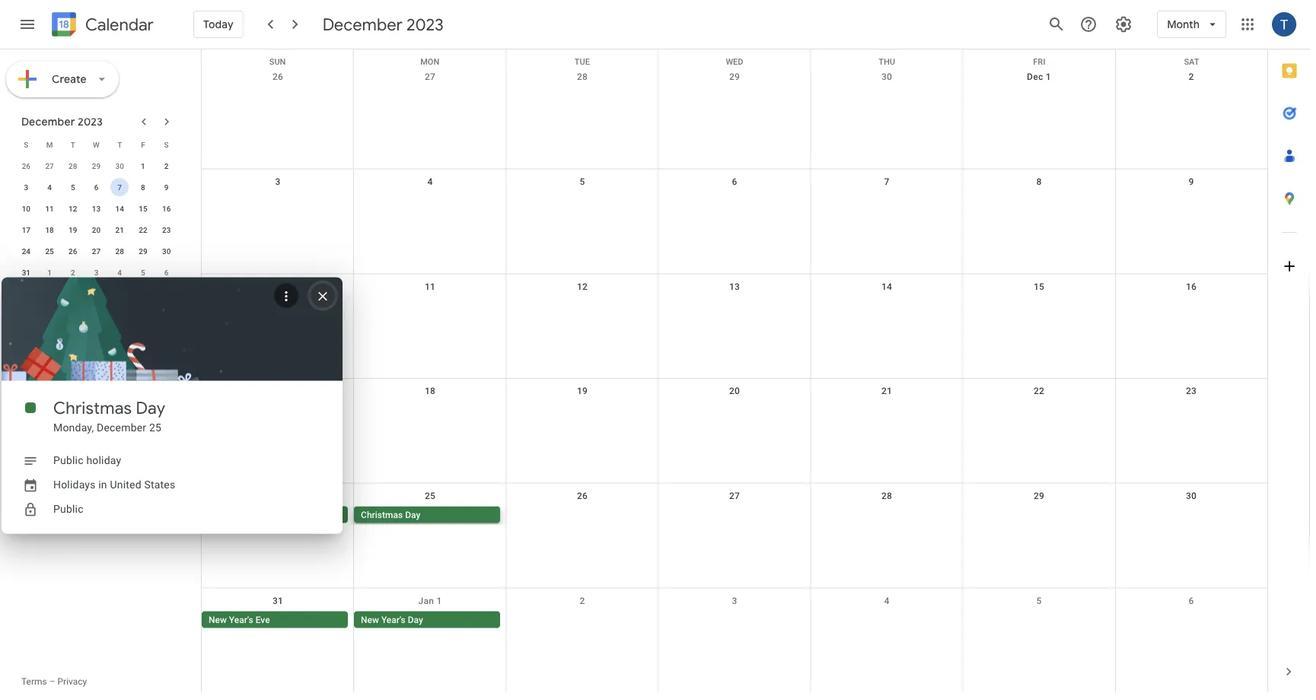 Task type: describe. For each thing, give the bounding box(es) containing it.
united
[[110, 479, 141, 492]]

create
[[52, 72, 87, 86]]

m
[[46, 140, 53, 149]]

15 element
[[134, 200, 152, 218]]

tue
[[575, 57, 590, 67]]

24
[[22, 247, 30, 256]]

row containing 25
[[202, 484, 1268, 589]]

public for public holiday
[[53, 455, 84, 467]]

fri
[[1034, 57, 1046, 67]]

10 inside "december 2023" grid
[[22, 204, 30, 213]]

2 s from the left
[[164, 140, 169, 149]]

25 inside "december 2023" grid
[[45, 247, 54, 256]]

christmas day heading
[[53, 398, 165, 419]]

8 for sun
[[1037, 176, 1042, 187]]

christmas for christmas day
[[361, 510, 403, 521]]

1 t from the left
[[71, 140, 75, 149]]

today button
[[193, 6, 243, 43]]

21 inside "december 2023" grid
[[115, 225, 124, 235]]

christmas day monday, december 25
[[53, 398, 165, 435]]

grid containing 26
[[201, 50, 1268, 694]]

holidays
[[53, 479, 96, 492]]

public for public
[[53, 504, 84, 516]]

17 element
[[17, 221, 35, 239]]

f
[[141, 140, 145, 149]]

terms
[[21, 677, 47, 688]]

january 3 element
[[87, 264, 105, 282]]

1 down f
[[141, 161, 145, 171]]

17 inside grid
[[273, 386, 283, 397]]

settings menu image
[[1115, 15, 1133, 34]]

today
[[203, 18, 234, 31]]

31 for 1
[[22, 268, 30, 277]]

january 6 element
[[157, 264, 176, 282]]

1 horizontal spatial 21
[[882, 386, 893, 397]]

new year's eve
[[209, 615, 270, 626]]

27 element
[[87, 242, 105, 260]]

day for christmas day monday, december 25
[[136, 398, 165, 419]]

16 element
[[157, 200, 176, 218]]

12 inside grid
[[577, 281, 588, 292]]

new year's day button
[[354, 612, 500, 629]]

day inside button
[[408, 615, 423, 626]]

december 2023 grid
[[14, 134, 178, 283]]

20 element
[[87, 221, 105, 239]]

9 for sun
[[1189, 176, 1195, 187]]

9 for december 2023
[[164, 183, 169, 192]]

november 28 element
[[64, 157, 82, 175]]

12 element
[[64, 200, 82, 218]]

eve
[[256, 615, 270, 626]]

11 inside "december 2023" grid
[[45, 204, 54, 213]]

jan
[[418, 596, 434, 606]]

23 inside grid
[[162, 225, 171, 235]]

20 inside grid
[[730, 386, 740, 397]]

month button
[[1158, 6, 1227, 43]]

row containing s
[[14, 134, 178, 155]]

–
[[49, 677, 55, 688]]

1 horizontal spatial 13
[[730, 281, 740, 292]]

16 inside row group
[[162, 204, 171, 213]]

22 element
[[134, 221, 152, 239]]

year's for day
[[381, 615, 406, 626]]

1 horizontal spatial 10
[[273, 281, 283, 292]]

0 vertical spatial december
[[323, 14, 403, 35]]

24 element
[[17, 242, 35, 260]]

calendar heading
[[82, 14, 154, 35]]

26 inside 26 element
[[69, 247, 77, 256]]

year's for eve
[[229, 615, 253, 626]]

11 element
[[40, 200, 59, 218]]

public holiday
[[53, 455, 121, 467]]

wed
[[726, 57, 744, 67]]

14 inside "december 2023" grid
[[115, 204, 124, 213]]

privacy
[[58, 677, 87, 688]]

january 1 element
[[40, 264, 59, 282]]

mon
[[421, 57, 440, 67]]

calendar
[[85, 14, 154, 35]]

17 inside row group
[[22, 225, 30, 235]]

15 inside grid
[[1034, 281, 1045, 292]]

7 inside grid
[[885, 176, 890, 187]]

29 element
[[134, 242, 152, 260]]

2 t from the left
[[117, 140, 122, 149]]

27 inside 27 element
[[92, 247, 101, 256]]

calendar element
[[49, 9, 154, 43]]

1 vertical spatial december 2023
[[21, 115, 103, 129]]

create button
[[6, 61, 119, 97]]

january 4 element
[[111, 264, 129, 282]]

christmas day
[[361, 510, 421, 521]]

december inside christmas day monday, december 25
[[97, 422, 146, 435]]

28 element
[[111, 242, 129, 260]]

new year's eve button
[[202, 612, 348, 629]]

28 inside 28 element
[[115, 247, 124, 256]]

1 right jan
[[437, 596, 442, 606]]

27 inside the "november 27" element
[[45, 161, 54, 171]]

12 inside "december 2023" grid
[[69, 204, 77, 213]]

dec
[[1027, 72, 1044, 82]]

14 element
[[111, 200, 129, 218]]

13 inside "december 2023" grid
[[92, 204, 101, 213]]

new year's day
[[361, 615, 423, 626]]

terms – privacy
[[21, 677, 87, 688]]

21 element
[[111, 221, 129, 239]]

7 cell
[[108, 177, 131, 198]]

26 inside november 26 "element"
[[22, 161, 30, 171]]



Task type: vqa. For each thing, say whether or not it's contained in the screenshot.


Task type: locate. For each thing, give the bounding box(es) containing it.
12
[[69, 204, 77, 213], [577, 281, 588, 292]]

31 element
[[17, 264, 35, 282]]

privacy link
[[58, 677, 87, 688]]

0 horizontal spatial 11
[[45, 204, 54, 213]]

jan 1
[[418, 596, 442, 606]]

1 horizontal spatial 2023
[[407, 14, 444, 35]]

0 horizontal spatial december
[[21, 115, 75, 129]]

26 element
[[64, 242, 82, 260]]

christmas inside "button"
[[361, 510, 403, 521]]

1 vertical spatial day
[[405, 510, 421, 521]]

year's
[[229, 615, 253, 626], [381, 615, 406, 626]]

2 year's from the left
[[381, 615, 406, 626]]

10
[[22, 204, 30, 213], [273, 281, 283, 292]]

1 horizontal spatial 8
[[1037, 176, 1042, 187]]

1 horizontal spatial christmas
[[361, 510, 403, 521]]

0 horizontal spatial 8
[[141, 183, 145, 192]]

0 vertical spatial 20
[[92, 225, 101, 235]]

november 26 element
[[17, 157, 35, 175]]

new for new year's eve
[[209, 615, 227, 626]]

2 vertical spatial 25
[[425, 491, 436, 502]]

1 horizontal spatial new
[[361, 615, 379, 626]]

christmas for christmas day monday, december 25
[[53, 398, 132, 419]]

0 vertical spatial 11
[[45, 204, 54, 213]]

0 horizontal spatial 23
[[162, 225, 171, 235]]

1 horizontal spatial december
[[97, 422, 146, 435]]

0 horizontal spatial s
[[24, 140, 28, 149]]

december 2023 up m
[[21, 115, 103, 129]]

20 inside row group
[[92, 225, 101, 235]]

1 vertical spatial december
[[21, 115, 75, 129]]

1 vertical spatial 18
[[425, 386, 436, 397]]

s
[[24, 140, 28, 149], [164, 140, 169, 149]]

0 vertical spatial 22
[[139, 225, 147, 235]]

cell
[[506, 507, 659, 525], [659, 507, 811, 525], [811, 507, 963, 525], [963, 507, 1116, 525], [1116, 507, 1268, 525], [506, 612, 659, 630], [659, 612, 811, 630], [811, 612, 963, 630], [963, 612, 1116, 630], [1116, 612, 1268, 630]]

1 vertical spatial 15
[[1034, 281, 1045, 292]]

1 vertical spatial 12
[[577, 281, 588, 292]]

1 vertical spatial 11
[[425, 281, 436, 292]]

1 horizontal spatial 20
[[730, 386, 740, 397]]

day inside "button"
[[405, 510, 421, 521]]

25 up christmas day "button"
[[425, 491, 436, 502]]

0 horizontal spatial 21
[[115, 225, 124, 235]]

christmas day button
[[354, 507, 500, 524]]

0 horizontal spatial 14
[[115, 204, 124, 213]]

25 up the "january 1" element
[[45, 247, 54, 256]]

states
[[144, 479, 175, 492]]

w
[[93, 140, 100, 149]]

1 vertical spatial 19
[[577, 386, 588, 397]]

2 horizontal spatial december
[[323, 14, 403, 35]]

november 27 element
[[40, 157, 59, 175]]

row group
[[14, 155, 178, 283]]

31 down 24
[[22, 268, 30, 277]]

1 horizontal spatial 9
[[1189, 176, 1195, 187]]

2 horizontal spatial 25
[[425, 491, 436, 502]]

1 horizontal spatial 23
[[1186, 386, 1197, 397]]

1 horizontal spatial year's
[[381, 615, 406, 626]]

5
[[580, 176, 585, 187], [71, 183, 75, 192], [141, 268, 145, 277], [1037, 596, 1042, 606]]

row containing 24
[[14, 241, 178, 262]]

1 vertical spatial 16
[[1186, 281, 1197, 292]]

december
[[323, 14, 403, 35], [21, 115, 75, 129], [97, 422, 146, 435]]

25 element
[[40, 242, 59, 260]]

0 horizontal spatial 22
[[139, 225, 147, 235]]

sun
[[269, 57, 286, 67]]

s right f
[[164, 140, 169, 149]]

0 vertical spatial 12
[[69, 204, 77, 213]]

1 horizontal spatial 22
[[1034, 386, 1045, 397]]

23
[[162, 225, 171, 235], [1186, 386, 1197, 397]]

0 vertical spatial 25
[[45, 247, 54, 256]]

15 inside 15 element
[[139, 204, 147, 213]]

18
[[45, 225, 54, 235], [425, 386, 436, 397]]

0 vertical spatial christmas
[[53, 398, 132, 419]]

19 inside "december 2023" grid
[[69, 225, 77, 235]]

december 2023 up mon
[[323, 14, 444, 35]]

month
[[1168, 18, 1200, 31]]

1
[[1046, 72, 1052, 82], [141, 161, 145, 171], [47, 268, 52, 277], [437, 596, 442, 606]]

row group containing 26
[[14, 155, 178, 283]]

20
[[92, 225, 101, 235], [730, 386, 740, 397]]

in
[[98, 479, 107, 492]]

7
[[885, 176, 890, 187], [118, 183, 122, 192]]

0 horizontal spatial 17
[[22, 225, 30, 235]]

1 horizontal spatial 19
[[577, 386, 588, 397]]

0 vertical spatial 21
[[115, 225, 124, 235]]

13
[[92, 204, 101, 213], [730, 281, 740, 292]]

18 inside grid
[[425, 386, 436, 397]]

1 horizontal spatial s
[[164, 140, 169, 149]]

1 vertical spatial 20
[[730, 386, 740, 397]]

0 horizontal spatial 9
[[164, 183, 169, 192]]

0 horizontal spatial 12
[[69, 204, 77, 213]]

row
[[202, 50, 1268, 67], [202, 65, 1268, 170], [14, 134, 178, 155], [14, 155, 178, 177], [202, 170, 1268, 274], [14, 177, 178, 198], [14, 198, 178, 219], [14, 219, 178, 241], [14, 241, 178, 262], [14, 262, 178, 283], [202, 274, 1268, 379], [202, 379, 1268, 484], [202, 484, 1268, 589], [202, 589, 1268, 694]]

new
[[209, 615, 227, 626], [361, 615, 379, 626]]

3
[[275, 176, 281, 187], [24, 183, 28, 192], [94, 268, 98, 277], [732, 596, 738, 606]]

31 inside 31 element
[[22, 268, 30, 277]]

1 horizontal spatial 11
[[425, 281, 436, 292]]

26
[[273, 72, 283, 82], [22, 161, 30, 171], [69, 247, 77, 256], [577, 491, 588, 502]]

0 horizontal spatial 16
[[162, 204, 171, 213]]

terms link
[[21, 677, 47, 688]]

november 29 element
[[87, 157, 105, 175]]

new inside new year's eve button
[[209, 615, 227, 626]]

1 horizontal spatial 14
[[882, 281, 893, 292]]

2 public from the top
[[53, 504, 84, 516]]

15
[[139, 204, 147, 213], [1034, 281, 1045, 292]]

18 element
[[40, 221, 59, 239]]

sat
[[1185, 57, 1200, 67]]

0 horizontal spatial 18
[[45, 225, 54, 235]]

1 horizontal spatial t
[[117, 140, 122, 149]]

public down holidays
[[53, 504, 84, 516]]

None search field
[[0, 286, 189, 320]]

holiday
[[86, 455, 121, 467]]

1 vertical spatial 17
[[273, 386, 283, 397]]

0 horizontal spatial new
[[209, 615, 227, 626]]

8
[[1037, 176, 1042, 187], [141, 183, 145, 192]]

0 vertical spatial 15
[[139, 204, 147, 213]]

dec 1
[[1027, 72, 1052, 82]]

19 inside grid
[[577, 386, 588, 397]]

9 inside grid
[[1189, 176, 1195, 187]]

january 2 element
[[64, 264, 82, 282]]

30 inside "element"
[[162, 247, 171, 256]]

public
[[53, 455, 84, 467], [53, 504, 84, 516]]

1 vertical spatial public
[[53, 504, 84, 516]]

1 right dec
[[1046, 72, 1052, 82]]

1 horizontal spatial 16
[[1186, 281, 1197, 292]]

2 vertical spatial december
[[97, 422, 146, 435]]

0 vertical spatial 10
[[22, 204, 30, 213]]

grid
[[201, 50, 1268, 694]]

holidays in united states
[[53, 479, 175, 492]]

11
[[45, 204, 54, 213], [425, 281, 436, 292]]

new for new year's day
[[361, 615, 379, 626]]

21
[[115, 225, 124, 235], [882, 386, 893, 397]]

0 vertical spatial december 2023
[[323, 14, 444, 35]]

0 horizontal spatial 13
[[92, 204, 101, 213]]

1 horizontal spatial 15
[[1034, 281, 1045, 292]]

year's inside new year's eve button
[[229, 615, 253, 626]]

1 public from the top
[[53, 455, 84, 467]]

1 vertical spatial 14
[[882, 281, 893, 292]]

december 2023
[[323, 14, 444, 35], [21, 115, 103, 129]]

1 vertical spatial 10
[[273, 281, 283, 292]]

monday,
[[53, 422, 94, 435]]

support image
[[1080, 15, 1098, 34]]

day inside christmas day monday, december 25
[[136, 398, 165, 419]]

s up november 26 "element"
[[24, 140, 28, 149]]

1 horizontal spatial december 2023
[[323, 14, 444, 35]]

31 for jan 1
[[273, 596, 283, 606]]

0 vertical spatial 2023
[[407, 14, 444, 35]]

november 30 element
[[111, 157, 129, 175]]

day
[[136, 398, 165, 419], [405, 510, 421, 521], [408, 615, 423, 626]]

0 vertical spatial 16
[[162, 204, 171, 213]]

new inside new year's day button
[[361, 615, 379, 626]]

18 inside row group
[[45, 225, 54, 235]]

6
[[732, 176, 738, 187], [94, 183, 98, 192], [164, 268, 169, 277], [1189, 596, 1195, 606]]

2023 up w
[[78, 115, 103, 129]]

14
[[115, 204, 124, 213], [882, 281, 893, 292]]

1 vertical spatial 13
[[730, 281, 740, 292]]

2 new from the left
[[361, 615, 379, 626]]

22 inside "december 2023" grid
[[139, 225, 147, 235]]

16 inside grid
[[1186, 281, 1197, 292]]

1 vertical spatial christmas
[[361, 510, 403, 521]]

1 vertical spatial 23
[[1186, 386, 1197, 397]]

year's inside new year's day button
[[381, 615, 406, 626]]

0 horizontal spatial 25
[[45, 247, 54, 256]]

christmas inside christmas day monday, december 25
[[53, 398, 132, 419]]

31
[[22, 268, 30, 277], [273, 596, 283, 606]]

7 inside cell
[[118, 183, 122, 192]]

0 horizontal spatial christmas
[[53, 398, 132, 419]]

christmas
[[53, 398, 132, 419], [361, 510, 403, 521]]

0 horizontal spatial 31
[[22, 268, 30, 277]]

29
[[730, 72, 740, 82], [92, 161, 101, 171], [139, 247, 147, 256], [1034, 491, 1045, 502]]

2
[[1189, 72, 1195, 82], [164, 161, 169, 171], [71, 268, 75, 277], [580, 596, 585, 606]]

0 vertical spatial public
[[53, 455, 84, 467]]

0 horizontal spatial 20
[[92, 225, 101, 235]]

row containing sun
[[202, 50, 1268, 67]]

thu
[[879, 57, 896, 67]]

25 inside christmas day monday, december 25
[[149, 422, 162, 435]]

public up holidays
[[53, 455, 84, 467]]

main drawer image
[[18, 15, 37, 34]]

0 vertical spatial 19
[[69, 225, 77, 235]]

january 5 element
[[134, 264, 152, 282]]

0 vertical spatial 18
[[45, 225, 54, 235]]

29 inside 'element'
[[139, 247, 147, 256]]

28
[[577, 72, 588, 82], [69, 161, 77, 171], [115, 247, 124, 256], [882, 491, 893, 502]]

8 for december 2023
[[141, 183, 145, 192]]

8 inside "december 2023" grid
[[141, 183, 145, 192]]

1 vertical spatial 22
[[1034, 386, 1045, 397]]

25 inside grid
[[425, 491, 436, 502]]

0 vertical spatial day
[[136, 398, 165, 419]]

25
[[45, 247, 54, 256], [149, 422, 162, 435], [425, 491, 436, 502]]

2023 up mon
[[407, 14, 444, 35]]

0 horizontal spatial year's
[[229, 615, 253, 626]]

22
[[139, 225, 147, 235], [1034, 386, 1045, 397]]

1 down 25 element
[[47, 268, 52, 277]]

0 horizontal spatial 2023
[[78, 115, 103, 129]]

1 horizontal spatial 25
[[149, 422, 162, 435]]

13 element
[[87, 200, 105, 218]]

0 vertical spatial 17
[[22, 225, 30, 235]]

1 new from the left
[[209, 615, 227, 626]]

1 year's from the left
[[229, 615, 253, 626]]

27
[[425, 72, 436, 82], [45, 161, 54, 171], [92, 247, 101, 256], [730, 491, 740, 502]]

0 horizontal spatial 15
[[139, 204, 147, 213]]

t
[[71, 140, 75, 149], [117, 140, 122, 149]]

1 horizontal spatial 7
[[885, 176, 890, 187]]

t up november 28 element
[[71, 140, 75, 149]]

2 vertical spatial day
[[408, 615, 423, 626]]

25 down 'christmas day' heading
[[149, 422, 162, 435]]

1 horizontal spatial 18
[[425, 386, 436, 397]]

0 horizontal spatial 7
[[118, 183, 122, 192]]

0 vertical spatial 14
[[115, 204, 124, 213]]

23 element
[[157, 221, 176, 239]]

1 vertical spatial 21
[[882, 386, 893, 397]]

0 vertical spatial 31
[[22, 268, 30, 277]]

day for christmas day
[[405, 510, 421, 521]]

0 horizontal spatial 19
[[69, 225, 77, 235]]

0 horizontal spatial december 2023
[[21, 115, 103, 129]]

30 element
[[157, 242, 176, 260]]

9 inside row group
[[164, 183, 169, 192]]

4
[[428, 176, 433, 187], [47, 183, 52, 192], [118, 268, 122, 277], [885, 596, 890, 606]]

1 vertical spatial 25
[[149, 422, 162, 435]]

10 element
[[17, 200, 35, 218]]

1 horizontal spatial 17
[[273, 386, 283, 397]]

t up november 30 element
[[117, 140, 122, 149]]

19
[[69, 225, 77, 235], [577, 386, 588, 397]]

1 s from the left
[[24, 140, 28, 149]]

31 up new year's eve button
[[273, 596, 283, 606]]

0 horizontal spatial 10
[[22, 204, 30, 213]]

16
[[162, 204, 171, 213], [1186, 281, 1197, 292]]

9
[[1189, 176, 1195, 187], [164, 183, 169, 192]]

17
[[22, 225, 30, 235], [273, 386, 283, 397]]

19 element
[[64, 221, 82, 239]]

tab list
[[1269, 50, 1311, 651]]

2023
[[407, 14, 444, 35], [78, 115, 103, 129]]

1 horizontal spatial 31
[[273, 596, 283, 606]]

0 vertical spatial 23
[[162, 225, 171, 235]]

0 horizontal spatial t
[[71, 140, 75, 149]]

28 inside november 28 element
[[69, 161, 77, 171]]

1 horizontal spatial 12
[[577, 281, 588, 292]]

1 vertical spatial 31
[[273, 596, 283, 606]]

30
[[882, 72, 893, 82], [115, 161, 124, 171], [162, 247, 171, 256], [1186, 491, 1197, 502]]



